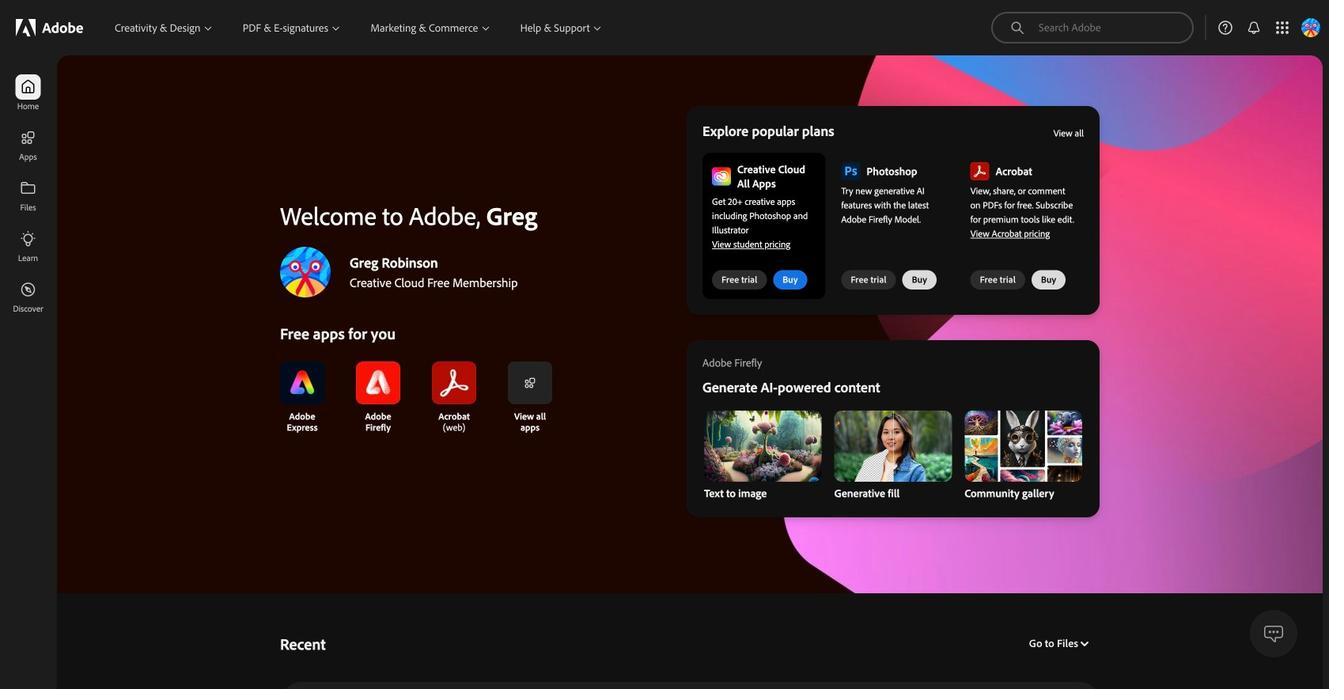 Task type: vqa. For each thing, say whether or not it's contained in the screenshot.
SUBSTANCE 3D PAINTER image on the left of the page
no



Task type: locate. For each thing, give the bounding box(es) containing it.
apps to try element
[[687, 106, 1100, 315]]

adobe firefly image
[[356, 362, 400, 404]]

view more image
[[524, 377, 536, 389]]

creative cloud all apps image
[[712, 167, 731, 186]]

acrobat image
[[432, 362, 476, 404]]

adobe, inc. image
[[16, 19, 83, 36]]

adobe express image
[[280, 362, 324, 404]]



Task type: describe. For each thing, give the bounding box(es) containing it.
generative fill image
[[834, 411, 952, 482]]

Search Adobe search field
[[991, 12, 1194, 44]]

text to image image
[[704, 411, 822, 482]]

community gallery image
[[965, 411, 1082, 482]]

go to files image
[[1078, 640, 1089, 646]]

photoshop image
[[841, 162, 860, 180]]

acrobat image
[[970, 162, 989, 180]]



